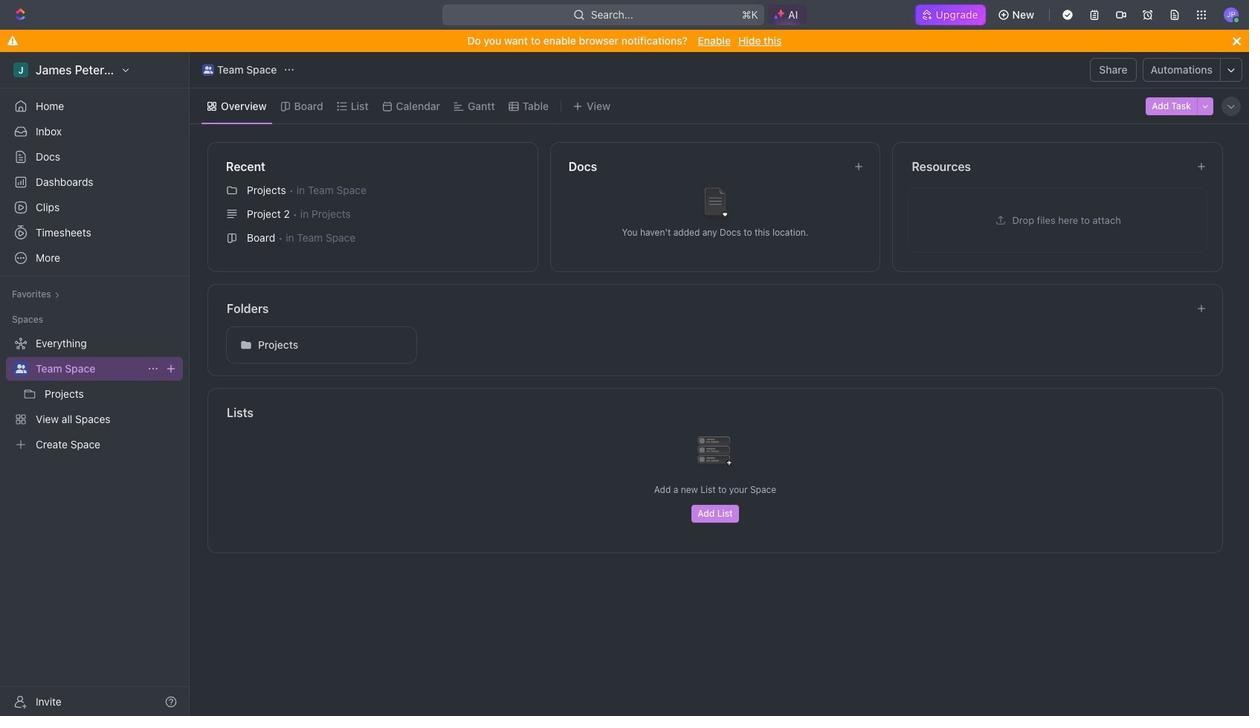 Task type: describe. For each thing, give the bounding box(es) containing it.
sidebar navigation
[[0, 52, 193, 716]]

user group image
[[204, 66, 213, 74]]

no lists icon. image
[[686, 425, 745, 484]]



Task type: vqa. For each thing, say whether or not it's contained in the screenshot.
the topmost Due Date Arrives
no



Task type: locate. For each thing, give the bounding box(es) containing it.
no most used docs image
[[686, 176, 745, 235]]

tree
[[6, 332, 183, 457]]

james peterson's workspace, , element
[[13, 62, 28, 77]]

user group image
[[15, 364, 26, 373]]

tree inside the "sidebar" navigation
[[6, 332, 183, 457]]



